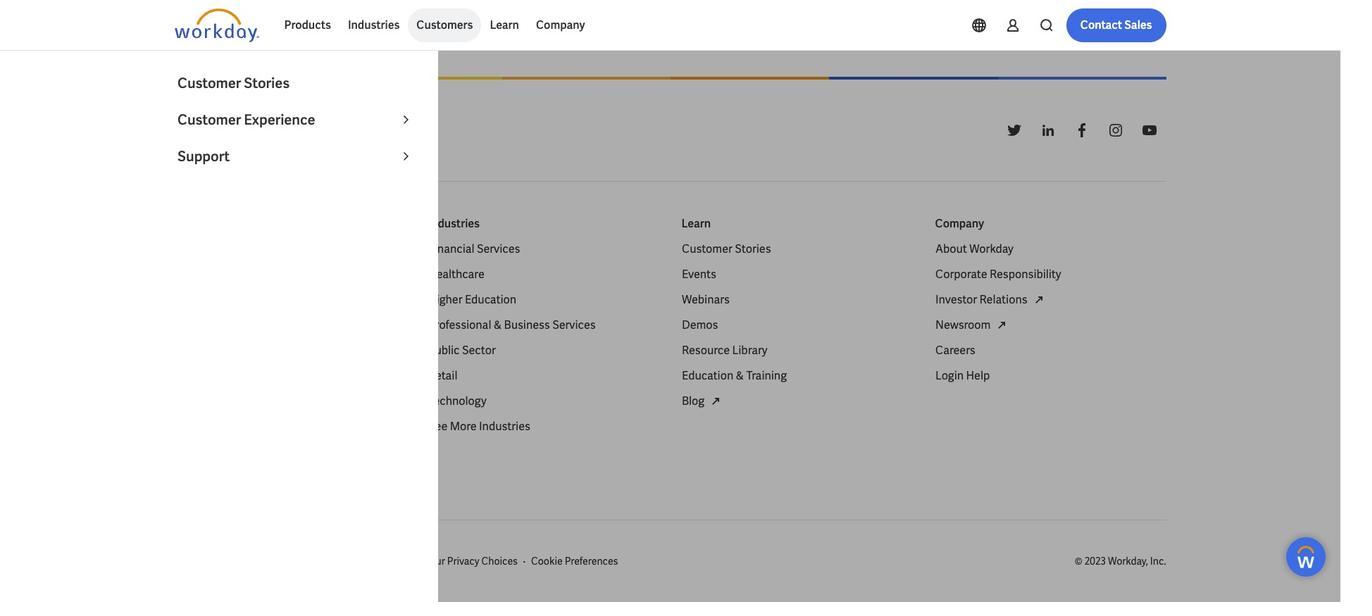 Task type: locate. For each thing, give the bounding box(es) containing it.
1 horizontal spatial list
[[682, 241, 913, 410]]

1 vertical spatial services
[[552, 318, 595, 333]]

education up professional & business services at left
[[465, 292, 516, 307]]

investor relations link
[[935, 292, 1047, 309]]

learn up events at right top
[[682, 216, 711, 231]]

professional & business services link
[[428, 317, 595, 334]]

learn left company dropdown button at the left top of page
[[490, 18, 519, 32]]

1 horizontal spatial opens in a new tab image
[[1030, 292, 1047, 309]]

cookie preferences link
[[531, 555, 618, 569]]

0 horizontal spatial education
[[465, 292, 516, 307]]

2023
[[1085, 555, 1106, 568]]

customer up support
[[178, 111, 241, 129]]

support button
[[169, 138, 423, 175]]

workday
[[969, 242, 1013, 257]]

0 vertical spatial learn
[[490, 18, 519, 32]]

education
[[465, 292, 516, 307], [682, 369, 733, 383]]

customers button
[[408, 8, 482, 42]]

cookie
[[531, 555, 563, 568]]

1 horizontal spatial services
[[552, 318, 595, 333]]

customer stories up customer experience
[[178, 74, 290, 92]]

&
[[493, 318, 501, 333], [736, 369, 744, 383]]

& for professional
[[493, 318, 501, 333]]

company
[[536, 18, 585, 32], [935, 216, 984, 231]]

industries right products
[[348, 18, 400, 32]]

corporate responsibility
[[935, 267, 1061, 282]]

go to facebook image
[[1073, 122, 1090, 139]]

higher education link
[[428, 292, 516, 309]]

0 vertical spatial stories
[[244, 74, 290, 92]]

customer
[[178, 74, 241, 92], [178, 111, 241, 129], [682, 242, 732, 257]]

3 list from the left
[[935, 241, 1166, 385]]

customer experience button
[[169, 101, 423, 138]]

0 horizontal spatial learn
[[490, 18, 519, 32]]

customer up customer experience
[[178, 74, 241, 92]]

0 vertical spatial services
[[477, 242, 520, 257]]

1 vertical spatial opens in a new tab image
[[707, 393, 724, 410]]

healthcare
[[428, 267, 484, 282]]

1 horizontal spatial &
[[736, 369, 744, 383]]

customer experience
[[178, 111, 315, 129]]

services right financial
[[477, 242, 520, 257]]

go to the homepage image
[[174, 8, 259, 42], [174, 113, 259, 147]]

opens in a new tab image right blog
[[707, 393, 724, 410]]

1 horizontal spatial education
[[682, 369, 733, 383]]

go to youtube image
[[1141, 122, 1158, 139]]

go to instagram image
[[1107, 122, 1124, 139]]

sales
[[1125, 18, 1152, 32]]

list containing about workday
[[935, 241, 1166, 385]]

1 vertical spatial go to the homepage image
[[174, 113, 259, 147]]

about
[[935, 242, 967, 257]]

list for company
[[935, 241, 1166, 385]]

1 vertical spatial stories
[[735, 242, 771, 257]]

industries up financial
[[428, 216, 480, 231]]

customers
[[417, 18, 473, 32]]

newsroom
[[935, 318, 991, 333]]

services right business
[[552, 318, 595, 333]]

opens in a new tab image
[[1030, 292, 1047, 309], [707, 393, 724, 410]]

customer up events at right top
[[682, 242, 732, 257]]

1 vertical spatial company
[[935, 216, 984, 231]]

industries
[[348, 18, 400, 32], [428, 216, 480, 231], [479, 419, 530, 434]]

workday,
[[1108, 555, 1148, 568]]

customer stories link up events at right top
[[682, 241, 771, 258]]

customer stories link
[[169, 65, 423, 101], [682, 241, 771, 258]]

1 vertical spatial customer
[[178, 111, 241, 129]]

stories
[[244, 74, 290, 92], [735, 242, 771, 257]]

© 2023 workday, inc.
[[1075, 555, 1166, 568]]

corporate responsibility link
[[935, 266, 1061, 283]]

newsroom link
[[935, 317, 1010, 334]]

blog
[[682, 394, 704, 409]]

financial services link
[[428, 241, 520, 258]]

company right learn dropdown button
[[536, 18, 585, 32]]

services
[[477, 242, 520, 257], [552, 318, 595, 333]]

company up about
[[935, 216, 984, 231]]

industries inside dropdown button
[[348, 18, 400, 32]]

0 horizontal spatial &
[[493, 318, 501, 333]]

1 vertical spatial education
[[682, 369, 733, 383]]

learn inside learn dropdown button
[[490, 18, 519, 32]]

1 horizontal spatial customer stories
[[682, 242, 771, 257]]

opens in a new tab image down responsibility
[[1030, 292, 1047, 309]]

professional
[[428, 318, 491, 333]]

company button
[[528, 8, 594, 42]]

public
[[428, 343, 459, 358]]

learn button
[[482, 8, 528, 42]]

0 vertical spatial company
[[536, 18, 585, 32]]

0 horizontal spatial customer stories link
[[169, 65, 423, 101]]

2 list from the left
[[682, 241, 913, 410]]

opens in a new tab image for investor relations
[[1030, 292, 1047, 309]]

professional & business services
[[428, 318, 595, 333]]

careers link
[[935, 342, 975, 359]]

0 horizontal spatial customer stories
[[178, 74, 290, 92]]

1 vertical spatial &
[[736, 369, 744, 383]]

login help
[[935, 369, 990, 383]]

1 go to the homepage image from the top
[[174, 8, 259, 42]]

demos link
[[682, 317, 718, 334]]

customer stories link up experience
[[169, 65, 423, 101]]

1 horizontal spatial customer stories link
[[682, 241, 771, 258]]

preferences
[[565, 555, 618, 568]]

0 vertical spatial industries
[[348, 18, 400, 32]]

1 list from the left
[[428, 241, 659, 436]]

0 horizontal spatial opens in a new tab image
[[707, 393, 724, 410]]

customer stories
[[178, 74, 290, 92], [682, 242, 771, 257]]

1 horizontal spatial stories
[[735, 242, 771, 257]]

list
[[428, 241, 659, 436], [682, 241, 913, 410], [935, 241, 1166, 385]]

0 vertical spatial &
[[493, 318, 501, 333]]

1 vertical spatial customer stories link
[[682, 241, 771, 258]]

education down resource
[[682, 369, 733, 383]]

financial services
[[428, 242, 520, 257]]

& left business
[[493, 318, 501, 333]]

0 vertical spatial education
[[465, 292, 516, 307]]

see more industries link
[[428, 419, 530, 436]]

education inside higher education 'link'
[[465, 292, 516, 307]]

learn
[[490, 18, 519, 32], [682, 216, 711, 231]]

0 horizontal spatial list
[[428, 241, 659, 436]]

webinars
[[682, 292, 729, 307]]

more
[[450, 419, 476, 434]]

0 vertical spatial opens in a new tab image
[[1030, 292, 1047, 309]]

0 vertical spatial go to the homepage image
[[174, 8, 259, 42]]

industries right more
[[479, 419, 530, 434]]

list containing financial services
[[428, 241, 659, 436]]

1 vertical spatial customer stories
[[682, 242, 771, 257]]

public sector
[[428, 343, 496, 358]]

webinars link
[[682, 292, 729, 309]]

resource library
[[682, 343, 767, 358]]

list containing customer stories
[[682, 241, 913, 410]]

1 horizontal spatial learn
[[682, 216, 711, 231]]

help
[[966, 369, 990, 383]]

events
[[682, 267, 716, 282]]

& left training
[[736, 369, 744, 383]]

2 horizontal spatial list
[[935, 241, 1166, 385]]

customer stories up events at right top
[[682, 242, 771, 257]]

0 horizontal spatial company
[[536, 18, 585, 32]]

financial
[[428, 242, 474, 257]]



Task type: describe. For each thing, give the bounding box(es) containing it.
2 go to the homepage image from the top
[[174, 113, 259, 147]]

cookie preferences
[[531, 555, 618, 568]]

0 horizontal spatial stories
[[244, 74, 290, 92]]

choices
[[482, 555, 518, 568]]

products button
[[276, 8, 340, 42]]

corporate
[[935, 267, 987, 282]]

technology link
[[428, 393, 486, 410]]

customer inside dropdown button
[[178, 111, 241, 129]]

0 vertical spatial customer stories link
[[169, 65, 423, 101]]

1 vertical spatial learn
[[682, 216, 711, 231]]

investor relations
[[935, 292, 1027, 307]]

0 vertical spatial customer stories
[[178, 74, 290, 92]]

1 horizontal spatial company
[[935, 216, 984, 231]]

sector
[[462, 343, 496, 358]]

company inside company dropdown button
[[536, 18, 585, 32]]

login
[[935, 369, 964, 383]]

list for industries
[[428, 241, 659, 436]]

your
[[425, 555, 445, 568]]

inc.
[[1151, 555, 1166, 568]]

see
[[428, 419, 447, 434]]

contact
[[1081, 18, 1122, 32]]

about workday link
[[935, 241, 1013, 258]]

training
[[746, 369, 787, 383]]

login help link
[[935, 368, 990, 385]]

investor
[[935, 292, 977, 307]]

0 horizontal spatial services
[[477, 242, 520, 257]]

2 vertical spatial industries
[[479, 419, 530, 434]]

library
[[732, 343, 767, 358]]

support
[[178, 147, 230, 166]]

demos
[[682, 318, 718, 333]]

contact sales link
[[1067, 8, 1166, 42]]

0 vertical spatial customer
[[178, 74, 241, 92]]

events link
[[682, 266, 716, 283]]

about workday
[[935, 242, 1013, 257]]

opens in a new tab image
[[993, 317, 1010, 334]]

go to linkedin image
[[1040, 122, 1057, 139]]

public sector link
[[428, 342, 496, 359]]

opens in a new tab image for blog
[[707, 393, 724, 410]]

resource library link
[[682, 342, 767, 359]]

list for learn
[[682, 241, 913, 410]]

©
[[1075, 555, 1083, 568]]

technology
[[428, 394, 486, 409]]

experience
[[244, 111, 315, 129]]

healthcare link
[[428, 266, 484, 283]]

& for education
[[736, 369, 744, 383]]

your privacy choices link
[[402, 555, 518, 569]]

retail link
[[428, 368, 457, 385]]

1 vertical spatial industries
[[428, 216, 480, 231]]

see more industries
[[428, 419, 530, 434]]

contact sales
[[1081, 18, 1152, 32]]

retail
[[428, 369, 457, 383]]

products
[[284, 18, 331, 32]]

education & training
[[682, 369, 787, 383]]

blog link
[[682, 393, 724, 410]]

education inside education & training link
[[682, 369, 733, 383]]

your privacy choices
[[425, 555, 518, 568]]

resource
[[682, 343, 730, 358]]

go to twitter image
[[1006, 122, 1023, 139]]

industries button
[[340, 8, 408, 42]]

higher education
[[428, 292, 516, 307]]

business
[[504, 318, 550, 333]]

education & training link
[[682, 368, 787, 385]]

higher
[[428, 292, 462, 307]]

careers
[[935, 343, 975, 358]]

privacy
[[447, 555, 479, 568]]

relations
[[979, 292, 1027, 307]]

responsibility
[[990, 267, 1061, 282]]

2 vertical spatial customer
[[682, 242, 732, 257]]



Task type: vqa. For each thing, say whether or not it's contained in the screenshot.
another
no



